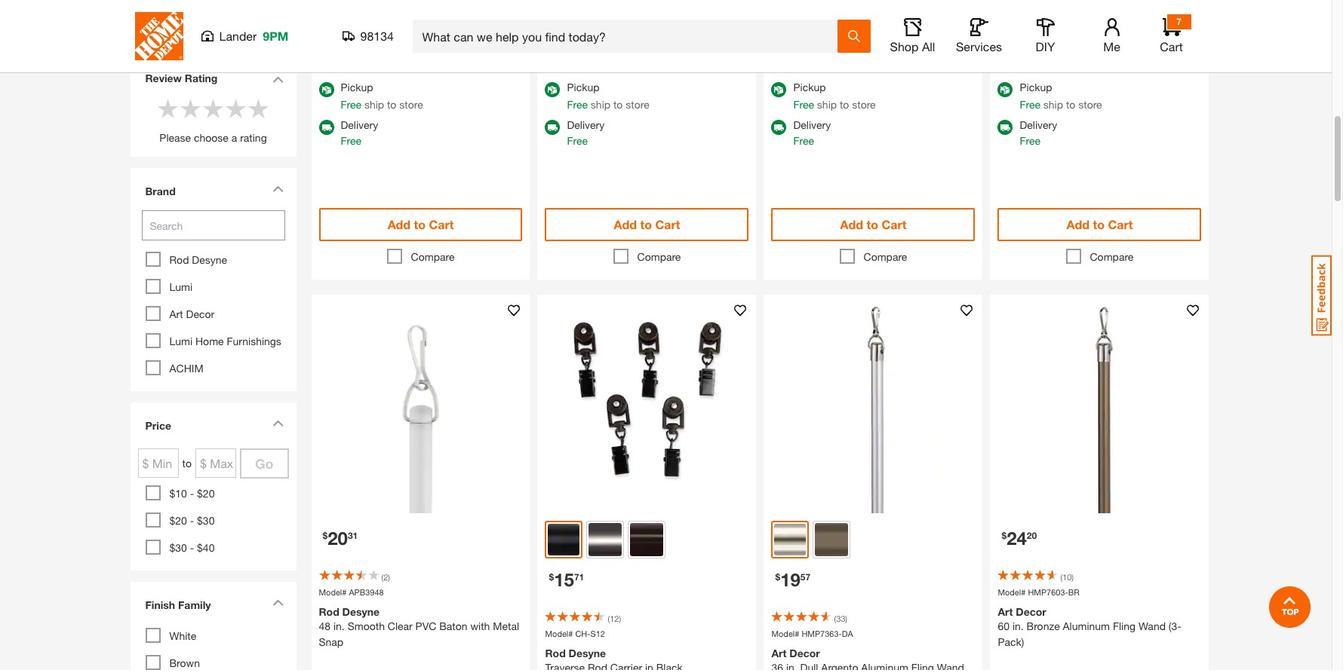 Task type: describe. For each thing, give the bounding box(es) containing it.
delivery free for available for pickup icon
[[341, 118, 378, 147]]

0 vertical spatial art decor
[[169, 308, 214, 321]]

98134
[[360, 29, 394, 43]]

model# hmp7603-br
[[998, 588, 1080, 598]]

( 12 )
[[608, 614, 621, 624]]

in. for 20
[[334, 621, 345, 634]]

$ for 24
[[1002, 530, 1007, 542]]

71
[[574, 572, 584, 583]]

48
[[319, 621, 331, 634]]

mix and match antique mahogany wood curtain rod finial (set of 2)
[[998, 22, 1192, 51]]

s12
[[591, 629, 605, 639]]

1 vertical spatial art decor
[[772, 648, 820, 661]]

lumi home furnishings link
[[169, 335, 281, 348]]

wood for oak
[[685, 22, 712, 35]]

model# for model# ch-s12
[[545, 629, 573, 639]]

match for antique
[[813, 22, 843, 35]]

( for 10
[[1061, 573, 1063, 583]]

mix and match antique mahogany wood curtain rod finial (set of 2) link
[[998, 8, 1202, 52]]

0 vertical spatial $30
[[197, 515, 215, 528]]

brand link
[[138, 176, 289, 211]]

shop all
[[890, 39, 935, 54]]

cart for available for pickup icon
[[429, 217, 454, 232]]

1 horizontal spatial rod desyne
[[545, 648, 606, 661]]

brand
[[145, 185, 176, 198]]

model# ch-s12
[[545, 629, 605, 639]]

) for ( 2 )
[[388, 573, 390, 583]]

metalic bronze image
[[815, 524, 849, 557]]

pickup for 2nd available for pickup image
[[794, 81, 826, 94]]

brown link
[[169, 657, 200, 670]]

in. for 24
[[1013, 621, 1024, 634]]

snap
[[319, 637, 344, 649]]

mix inside mix and match antique mahogany wood curtain rod finial (set of 2)
[[998, 22, 1015, 35]]

2) for oak
[[666, 38, 675, 51]]

0 horizontal spatial art decor link
[[169, 308, 214, 321]]

available shipping image
[[545, 120, 560, 135]]

art inside art decor link
[[772, 648, 787, 661]]

48 in. smooth clear pvc baton with metal snap image
[[311, 295, 530, 514]]

10
[[1063, 573, 1072, 583]]

$10 - $20 link
[[169, 488, 215, 500]]

of for oak
[[654, 38, 663, 51]]

( 2 )
[[381, 573, 390, 583]]

2 vertical spatial desyne
[[569, 648, 606, 661]]

delivery for mix and match heritage oak wood ball curtain rod finial (set of 2)'s available for pickup image
[[567, 118, 605, 131]]

feedback link image
[[1312, 255, 1332, 337]]

$ for 20
[[323, 530, 328, 542]]

( for 12
[[608, 614, 610, 624]]

pickup free ship to store for available for pickup image associated with mix and match antique mahogany wood curtain rod finial (set of 2)
[[1020, 81, 1102, 111]]

lumi home furnishings
[[169, 335, 281, 348]]

add to cart for available shipping image's add to cart button
[[614, 217, 680, 232]]

achim link
[[169, 362, 203, 375]]

2 vertical spatial decor
[[790, 648, 820, 661]]

finial for antique
[[859, 38, 884, 51]]

delivery for available for pickup image associated with mix and match antique mahogany wood curtain rod finial (set of 2)
[[1020, 118, 1057, 131]]

( for 2
[[381, 573, 383, 583]]

traverse rod carrier in black image
[[538, 295, 757, 514]]

knob
[[772, 38, 797, 51]]

me button
[[1088, 18, 1136, 54]]

add for mix and match heritage oak wood ball curtain rod finial (set of 2)'s available for pickup image
[[614, 217, 637, 232]]

finish
[[145, 599, 175, 612]]

cart 7
[[1160, 16, 1183, 54]]

apb3948
[[349, 588, 384, 598]]

cart for 2nd available for pickup image
[[882, 217, 907, 232]]

available shipping image for available for pickup icon
[[319, 120, 334, 135]]

lumi mix and match antique mahogany wood knob curtain rod finial (set of 2)
[[772, 8, 966, 51]]

$ for 19
[[775, 572, 780, 583]]

aluminum
[[1063, 621, 1110, 634]]

lumi for lumi home furnishings
[[169, 335, 193, 348]]

1 caret icon image from the top
[[272, 76, 283, 83]]

0 horizontal spatial 20
[[328, 528, 348, 549]]

desyne inside rod desyne 48 in. smooth clear pvc baton with metal snap
[[342, 606, 380, 619]]

mahogany inside mix and match antique mahogany wood curtain rod finial (set of 2)
[[1112, 22, 1161, 35]]

add to cart button for available shipping image
[[545, 208, 749, 241]]

art inside the art decor 60 in. bronze aluminum fling wand (3- pack)
[[998, 606, 1013, 619]]

) for ( 10 )
[[1072, 573, 1074, 583]]

(set for heritage
[[632, 38, 651, 51]]

0 horizontal spatial rod desyne
[[169, 254, 227, 266]]

review
[[145, 72, 182, 85]]

( 33 )
[[834, 614, 847, 624]]

$30 - $40
[[169, 542, 215, 555]]

pewter image
[[589, 524, 622, 557]]

of inside mix and match antique mahogany wood curtain rod finial (set of 2)
[[1107, 38, 1116, 51]]

$20 - $30 link
[[169, 515, 215, 528]]

mahogany inside "lumi mix and match antique mahogany wood knob curtain rod finial (set of 2)"
[[885, 22, 935, 35]]

ball
[[715, 22, 733, 35]]

diy
[[1036, 39, 1055, 54]]

white
[[169, 630, 196, 643]]

0 horizontal spatial art
[[169, 308, 183, 321]]

diy button
[[1021, 18, 1070, 54]]

2 star symbol image from the left
[[225, 97, 247, 120]]

hmp7603-
[[1028, 588, 1068, 598]]

mix for mix and match heritage oak wood ball curtain rod finial (set of 2)
[[545, 22, 562, 35]]

0 horizontal spatial decor
[[186, 308, 214, 321]]

(set for antique
[[887, 38, 906, 51]]

15
[[554, 570, 574, 591]]

$ 15 71
[[549, 570, 584, 591]]

lander 9pm
[[219, 29, 289, 43]]

7
[[1177, 16, 1182, 27]]

24
[[1007, 528, 1027, 549]]

lumi for lumi mix and match heritage oak wood ball curtain rod finial (set of 2)
[[545, 8, 570, 20]]

choose
[[194, 131, 229, 144]]

ship for available for pickup icon
[[364, 98, 384, 111]]

model# apb3948
[[319, 588, 384, 598]]

shop
[[890, 39, 919, 54]]

2 star symbol image from the left
[[202, 97, 225, 120]]

store for 2nd available for pickup image
[[852, 98, 876, 111]]

$40
[[197, 542, 215, 555]]

2 available for pickup image from the left
[[772, 82, 787, 97]]

heritage
[[620, 22, 660, 35]]

home
[[195, 335, 224, 348]]

rod inside rod desyne 48 in. smooth clear pvc baton with metal snap
[[319, 606, 339, 619]]

2) for mahogany
[[921, 38, 929, 51]]

rod inside the lumi mix and match heritage oak wood ball curtain rod finial (set of 2)
[[582, 38, 602, 51]]

2
[[383, 573, 388, 583]]

pack)
[[998, 637, 1024, 649]]

add to cart for add to cart button for available shipping icon associated with available for pickup image associated with mix and match antique mahogany wood curtain rod finial (set of 2)
[[1067, 217, 1133, 232]]

$10
[[169, 488, 187, 500]]

rating
[[185, 72, 218, 85]]

fling
[[1113, 621, 1136, 634]]

31
[[348, 530, 358, 542]]

price-range-upperBound telephone field
[[195, 449, 236, 478]]

caret icon image for price
[[272, 420, 283, 427]]

match for heritage
[[587, 22, 617, 35]]

wood inside mix and match antique mahogany wood curtain rod finial (set of 2)
[[1164, 22, 1192, 35]]

pvc
[[416, 621, 436, 634]]

art decor 60 in. bronze aluminum fling wand (3- pack)
[[998, 606, 1182, 649]]

add to cart for add to cart button corresponding to available for pickup icon's available shipping icon
[[388, 217, 454, 232]]

$ 24 20
[[1002, 528, 1037, 549]]

pickup free ship to store for available for pickup icon
[[341, 81, 423, 111]]

delivery for available for pickup icon
[[341, 118, 378, 131]]

caret icon image for finish family
[[272, 600, 283, 607]]

a
[[231, 131, 237, 144]]

please choose a rating
[[159, 131, 267, 144]]

finial for heritage
[[605, 38, 630, 51]]

hmp7363-
[[802, 629, 842, 639]]

finish family link
[[138, 590, 289, 625]]

lumi mix and match heritage oak wood ball curtain rod finial (set of 2)
[[545, 8, 733, 51]]

antique inside "lumi mix and match antique mahogany wood knob curtain rod finial (set of 2)"
[[846, 22, 882, 35]]

finial inside mix and match antique mahogany wood curtain rod finial (set of 2)
[[1058, 38, 1082, 51]]

available shipping image for 2nd available for pickup image
[[772, 120, 787, 135]]

$ for 15
[[549, 572, 554, 583]]

wand
[[1139, 621, 1166, 634]]

20 inside $ 24 20
[[1027, 530, 1037, 542]]

services button
[[955, 18, 1003, 54]]

furnishings
[[227, 335, 281, 348]]

services
[[956, 39, 1002, 54]]

delivery for 2nd available for pickup image
[[794, 118, 831, 131]]

available for pickup image
[[319, 82, 334, 97]]

achim
[[169, 362, 203, 375]]



Task type: locate. For each thing, give the bounding box(es) containing it.
What can we help you find today? search field
[[422, 20, 837, 52]]

2)
[[666, 38, 675, 51], [921, 38, 929, 51], [1119, 38, 1128, 51]]

curtain inside "lumi mix and match antique mahogany wood knob curtain rod finial (set of 2)"
[[800, 38, 834, 51]]

model# left 'ch-'
[[545, 629, 573, 639]]

3 add to cart button from the left
[[772, 208, 975, 241]]

antique left "shop all" button
[[846, 22, 882, 35]]

2 delivery free from the left
[[567, 118, 605, 147]]

finial inside the lumi mix and match heritage oak wood ball curtain rod finial (set of 2)
[[605, 38, 630, 51]]

(
[[381, 573, 383, 583], [1061, 573, 1063, 583], [608, 614, 610, 624], [834, 614, 836, 624]]

4 pickup from the left
[[1020, 81, 1052, 94]]

- for $10
[[190, 488, 194, 500]]

1 horizontal spatial wood
[[938, 22, 966, 35]]

rod desyne 48 in. smooth clear pvc baton with metal snap
[[319, 606, 519, 649]]

art decor link down da
[[772, 648, 975, 671]]

1 vertical spatial $30
[[169, 542, 187, 555]]

art down model# hmp7363-da
[[772, 648, 787, 661]]

art down lumi link
[[169, 308, 183, 321]]

available for pickup image up available shipping image
[[545, 82, 560, 97]]

match
[[587, 22, 617, 35], [813, 22, 843, 35], [1040, 22, 1070, 35]]

of for mahogany
[[909, 38, 918, 51]]

caret icon image
[[272, 76, 283, 83], [272, 186, 283, 192], [272, 420, 283, 427], [272, 600, 283, 607]]

2 add to cart button from the left
[[545, 208, 749, 241]]

mahogany
[[885, 22, 935, 35], [1112, 22, 1161, 35]]

black image
[[548, 524, 580, 556]]

ship for mix and match heritage oak wood ball curtain rod finial (set of 2)'s available for pickup image
[[591, 98, 611, 111]]

1 vertical spatial rod desyne
[[545, 648, 606, 661]]

cart for mix and match heritage oak wood ball curtain rod finial (set of 2)'s available for pickup image
[[655, 217, 680, 232]]

art
[[169, 308, 183, 321], [998, 606, 1013, 619], [772, 648, 787, 661]]

4 ship from the left
[[1044, 98, 1063, 111]]

3 of from the left
[[1107, 38, 1116, 51]]

pickup for available for pickup image associated with mix and match antique mahogany wood curtain rod finial (set of 2)
[[1020, 81, 1052, 94]]

3 pickup from the left
[[794, 81, 826, 94]]

and inside mix and match antique mahogany wood curtain rod finial (set of 2)
[[1018, 22, 1037, 35]]

0 horizontal spatial $20
[[169, 515, 187, 528]]

4 pickup free ship to store from the left
[[1020, 81, 1102, 111]]

finial right diy
[[1058, 38, 1082, 51]]

20 up model# apb3948
[[328, 528, 348, 549]]

1 horizontal spatial in.
[[1013, 621, 1024, 634]]

1 in. from the left
[[334, 621, 345, 634]]

1 star symbol image from the left
[[157, 97, 179, 120]]

1 add from the left
[[388, 217, 411, 232]]

1 vertical spatial rod desyne link
[[545, 648, 749, 671]]

1 compare from the left
[[411, 251, 455, 263]]

lumi inside the lumi mix and match heritage oak wood ball curtain rod finial (set of 2)
[[545, 8, 570, 20]]

0 horizontal spatial antique
[[846, 22, 882, 35]]

in. inside the art decor 60 in. bronze aluminum fling wand (3- pack)
[[1013, 621, 1024, 634]]

pickup down what can we help you find today? search field
[[567, 81, 600, 94]]

1 horizontal spatial $20
[[197, 488, 215, 500]]

available shipping image for available for pickup image associated with mix and match antique mahogany wood curtain rod finial (set of 2)
[[998, 120, 1013, 135]]

3 caret icon image from the top
[[272, 420, 283, 427]]

$20 - $30
[[169, 515, 215, 528]]

2 store from the left
[[626, 98, 650, 111]]

(set inside "lumi mix and match antique mahogany wood knob curtain rod finial (set of 2)"
[[887, 38, 906, 51]]

2 horizontal spatial finial
[[1058, 38, 1082, 51]]

star symbol image up please choose a rating on the top left
[[202, 97, 225, 120]]

(3-
[[1169, 621, 1182, 634]]

and up knob
[[792, 22, 811, 35]]

0 horizontal spatial of
[[654, 38, 663, 51]]

of inside the lumi mix and match heritage oak wood ball curtain rod finial (set of 2)
[[654, 38, 663, 51]]

review rating
[[145, 72, 218, 85]]

2 horizontal spatial available shipping image
[[998, 120, 1013, 135]]

br
[[1068, 588, 1080, 598]]

star symbol image down review rating link
[[179, 97, 202, 120]]

$20 down $10
[[169, 515, 187, 528]]

to
[[387, 98, 397, 111], [613, 98, 623, 111], [840, 98, 849, 111], [1066, 98, 1076, 111], [414, 217, 426, 232], [640, 217, 652, 232], [867, 217, 878, 232], [1093, 217, 1105, 232], [182, 457, 192, 470]]

model# left hmp7363-
[[772, 629, 799, 639]]

1 delivery from the left
[[341, 118, 378, 131]]

3 ship from the left
[[817, 98, 837, 111]]

wood inside the lumi mix and match heritage oak wood ball curtain rod finial (set of 2)
[[685, 22, 712, 35]]

mix for mix and match antique mahogany wood knob curtain rod finial (set of 2)
[[772, 22, 789, 35]]

ch-
[[575, 629, 591, 639]]

finials
[[212, 11, 245, 23]]

60
[[998, 621, 1010, 634]]

2 horizontal spatial desyne
[[569, 648, 606, 661]]

0 horizontal spatial wood
[[685, 22, 712, 35]]

1 (set from the left
[[632, 38, 651, 51]]

compare for add to cart button for 2nd available for pickup image available shipping icon
[[864, 251, 907, 263]]

2 wood from the left
[[938, 22, 966, 35]]

ship for available for pickup image associated with mix and match antique mahogany wood curtain rod finial (set of 2)
[[1044, 98, 1063, 111]]

1 pickup from the left
[[341, 81, 373, 94]]

pickup down knob
[[794, 81, 826, 94]]

1 horizontal spatial of
[[909, 38, 918, 51]]

2 2) from the left
[[921, 38, 929, 51]]

cart
[[1160, 39, 1183, 54], [429, 217, 454, 232], [655, 217, 680, 232], [882, 217, 907, 232], [1108, 217, 1133, 232]]

(set inside mix and match antique mahogany wood curtain rod finial (set of 2)
[[1085, 38, 1104, 51]]

1 horizontal spatial mahogany
[[1112, 22, 1161, 35]]

curtain rod finials link
[[145, 9, 281, 25]]

2 add from the left
[[614, 217, 637, 232]]

1 antique from the left
[[846, 22, 882, 35]]

and for mix and match antique mahogany wood knob curtain rod finial (set of 2)
[[792, 22, 811, 35]]

1 add to cart button from the left
[[319, 208, 523, 241]]

of inside "lumi mix and match antique mahogany wood knob curtain rod finial (set of 2)"
[[909, 38, 918, 51]]

12
[[610, 614, 619, 624]]

model# left apb3948
[[319, 588, 347, 598]]

delivery free
[[341, 118, 378, 147], [567, 118, 605, 147], [794, 118, 831, 147], [1020, 118, 1057, 147]]

wood up 'services'
[[938, 22, 966, 35]]

98134 button
[[342, 29, 394, 44]]

add to cart button
[[319, 208, 523, 241], [545, 208, 749, 241], [772, 208, 975, 241], [998, 208, 1202, 241]]

$30
[[197, 515, 215, 528], [169, 542, 187, 555]]

smooth
[[348, 621, 385, 634]]

1 horizontal spatial finial
[[859, 38, 884, 51]]

star symbol image
[[157, 97, 179, 120], [225, 97, 247, 120]]

20
[[328, 528, 348, 549], [1027, 530, 1037, 542]]

$ 19 57
[[775, 570, 811, 591]]

mahogany up me
[[1112, 22, 1161, 35]]

rod desyne link down 12
[[545, 648, 749, 671]]

( for 33
[[834, 614, 836, 624]]

curtain inside the lumi mix and match heritage oak wood ball curtain rod finial (set of 2)
[[545, 38, 579, 51]]

1 mahogany from the left
[[885, 22, 935, 35]]

3 2) from the left
[[1119, 38, 1128, 51]]

add to cart button for available for pickup icon's available shipping icon
[[319, 208, 523, 241]]

$ inside $ 20 31
[[323, 530, 328, 542]]

1 available for pickup image from the left
[[545, 82, 560, 97]]

36 in. dull argento aluminum fling wand (3-pack) image
[[764, 295, 983, 514]]

0 vertical spatial rod desyne link
[[169, 254, 227, 266]]

compare for add to cart button corresponding to available for pickup icon's available shipping icon
[[411, 251, 455, 263]]

art decor
[[169, 308, 214, 321], [772, 648, 820, 661]]

4 add from the left
[[1067, 217, 1090, 232]]

2 delivery from the left
[[567, 118, 605, 131]]

pickup right available for pickup icon
[[341, 81, 373, 94]]

1 wood from the left
[[685, 22, 712, 35]]

(set inside the lumi mix and match heritage oak wood ball curtain rod finial (set of 2)
[[632, 38, 651, 51]]

of left the cart 7
[[1107, 38, 1116, 51]]

price
[[145, 420, 171, 432]]

star symbol image up a
[[225, 97, 247, 120]]

0 vertical spatial art decor link
[[169, 308, 214, 321]]

rod desyne up lumi link
[[169, 254, 227, 266]]

1 horizontal spatial (set
[[887, 38, 906, 51]]

caret icon image for brand
[[272, 186, 283, 192]]

2 horizontal spatial wood
[[1164, 22, 1192, 35]]

2 horizontal spatial of
[[1107, 38, 1116, 51]]

2 and from the left
[[792, 22, 811, 35]]

art decor down lumi link
[[169, 308, 214, 321]]

(set down heritage
[[632, 38, 651, 51]]

2 - from the top
[[190, 515, 194, 528]]

rod
[[189, 11, 210, 23], [582, 38, 602, 51], [837, 38, 857, 51], [1035, 38, 1055, 51], [169, 254, 189, 266], [319, 606, 339, 619], [545, 648, 566, 661]]

add to cart button for 2nd available for pickup image available shipping icon
[[772, 208, 975, 241]]

2) right shop
[[921, 38, 929, 51]]

3 store from the left
[[852, 98, 876, 111]]

delivery free for 2nd available for pickup image
[[794, 118, 831, 147]]

ship
[[364, 98, 384, 111], [591, 98, 611, 111], [817, 98, 837, 111], [1044, 98, 1063, 111]]

store
[[399, 98, 423, 111], [626, 98, 650, 111], [852, 98, 876, 111], [1079, 98, 1102, 111]]

1 horizontal spatial rod desyne link
[[545, 648, 749, 671]]

decor inside the art decor 60 in. bronze aluminum fling wand (3- pack)
[[1016, 606, 1047, 619]]

pickup for available for pickup icon
[[341, 81, 373, 94]]

0 horizontal spatial (set
[[632, 38, 651, 51]]

1 - from the top
[[190, 488, 194, 500]]

desyne down the search text field on the top of page
[[192, 254, 227, 266]]

2 in. from the left
[[1013, 621, 1024, 634]]

2) left the cart 7
[[1119, 38, 1128, 51]]

0 horizontal spatial in.
[[334, 621, 345, 634]]

3 finial from the left
[[1058, 38, 1082, 51]]

0 vertical spatial rod desyne
[[169, 254, 227, 266]]

pickup free ship to store for 2nd available for pickup image
[[794, 81, 876, 111]]

available shipping image
[[319, 120, 334, 135], [772, 120, 787, 135], [998, 120, 1013, 135]]

lumi for lumi
[[169, 281, 193, 294]]

art up 60
[[998, 606, 1013, 619]]

4 add to cart from the left
[[1067, 217, 1133, 232]]

1 horizontal spatial star symbol image
[[225, 97, 247, 120]]

2 ship from the left
[[591, 98, 611, 111]]

2) inside mix and match antique mahogany wood curtain rod finial (set of 2)
[[1119, 38, 1128, 51]]

2 mix from the left
[[772, 22, 789, 35]]

add
[[388, 217, 411, 232], [614, 217, 637, 232], [840, 217, 863, 232], [1067, 217, 1090, 232]]

baton
[[439, 621, 468, 634]]

go
[[255, 455, 274, 472]]

2 horizontal spatial (set
[[1085, 38, 1104, 51]]

0 horizontal spatial mix
[[545, 22, 562, 35]]

$30 up $40
[[197, 515, 215, 528]]

$ left 71
[[549, 572, 554, 583]]

desyne up smooth
[[342, 606, 380, 619]]

and for mix and match heritage oak wood ball curtain rod finial (set of 2)
[[565, 22, 584, 35]]

0 horizontal spatial art decor
[[169, 308, 214, 321]]

please
[[159, 131, 191, 144]]

$ left 31 at the bottom of the page
[[323, 530, 328, 542]]

2 mahogany from the left
[[1112, 22, 1161, 35]]

4 add to cart button from the left
[[998, 208, 1202, 241]]

4 delivery from the left
[[1020, 118, 1057, 131]]

1 horizontal spatial available for pickup image
[[772, 82, 787, 97]]

available for pickup image down 'services'
[[998, 82, 1013, 97]]

rod inside "lumi mix and match antique mahogany wood knob curtain rod finial (set of 2)"
[[837, 38, 857, 51]]

- for $20
[[190, 515, 194, 528]]

mix
[[545, 22, 562, 35], [772, 22, 789, 35], [998, 22, 1015, 35]]

wood for mahogany
[[938, 22, 966, 35]]

metal
[[493, 621, 519, 634]]

$ inside $ 15 71
[[549, 572, 554, 583]]

pickup free ship to store right available for pickup icon
[[341, 81, 423, 111]]

available for pickup image for mix and match heritage oak wood ball curtain rod finial (set of 2)
[[545, 82, 560, 97]]

3 (set from the left
[[1085, 38, 1104, 51]]

3 available shipping image from the left
[[998, 120, 1013, 135]]

3 add from the left
[[840, 217, 863, 232]]

1 horizontal spatial decor
[[790, 648, 820, 661]]

1 add to cart from the left
[[388, 217, 454, 232]]

in. right 60
[[1013, 621, 1024, 634]]

finial inside "lumi mix and match antique mahogany wood knob curtain rod finial (set of 2)"
[[859, 38, 884, 51]]

2 pickup free ship to store from the left
[[567, 81, 650, 111]]

( 10 )
[[1061, 573, 1074, 583]]

2) inside "lumi mix and match antique mahogany wood knob curtain rod finial (set of 2)"
[[921, 38, 929, 51]]

star symbol image up rating
[[247, 97, 270, 120]]

3 mix from the left
[[998, 22, 1015, 35]]

1 pickup free ship to store from the left
[[341, 81, 423, 111]]

- right $10
[[190, 488, 194, 500]]

finial down heritage
[[605, 38, 630, 51]]

4 delivery free from the left
[[1020, 118, 1057, 147]]

delivery free for available for pickup image associated with mix and match antique mahogany wood curtain rod finial (set of 2)
[[1020, 118, 1057, 147]]

$30 left $40
[[169, 542, 187, 555]]

go button
[[240, 449, 289, 479]]

0 horizontal spatial desyne
[[192, 254, 227, 266]]

compare for add to cart button for available shipping icon associated with available for pickup image associated with mix and match antique mahogany wood curtain rod finial (set of 2)
[[1090, 251, 1134, 263]]

0 horizontal spatial finial
[[605, 38, 630, 51]]

mix inside the lumi mix and match heritage oak wood ball curtain rod finial (set of 2)
[[545, 22, 562, 35]]

antique inside mix and match antique mahogany wood curtain rod finial (set of 2)
[[1073, 22, 1109, 35]]

model# up 60
[[998, 588, 1026, 598]]

desyne
[[192, 254, 227, 266], [342, 606, 380, 619], [569, 648, 606, 661]]

3 available for pickup image from the left
[[998, 82, 1013, 97]]

$30 - $40 link
[[169, 542, 215, 555]]

2 horizontal spatial mix
[[998, 22, 1015, 35]]

$10 - $20
[[169, 488, 215, 500]]

20 up model# hmp7603-br
[[1027, 530, 1037, 542]]

store for available for pickup icon
[[399, 98, 423, 111]]

pickup free ship to store down diy
[[1020, 81, 1102, 111]]

- left $40
[[190, 542, 194, 555]]

0 horizontal spatial rod desyne link
[[169, 254, 227, 266]]

rod desyne down model# ch-s12
[[545, 648, 606, 661]]

pickup free ship to store down what can we help you find today? search field
[[567, 81, 650, 111]]

1 vertical spatial -
[[190, 515, 194, 528]]

4 caret icon image from the top
[[272, 600, 283, 607]]

delivery
[[341, 118, 378, 131], [567, 118, 605, 131], [794, 118, 831, 131], [1020, 118, 1057, 131]]

0 vertical spatial art
[[169, 308, 183, 321]]

57
[[801, 572, 811, 583]]

match inside the lumi mix and match heritage oak wood ball curtain rod finial (set of 2)
[[587, 22, 617, 35]]

- for $30
[[190, 542, 194, 555]]

4 compare from the left
[[1090, 251, 1134, 263]]

pickup for mix and match heritage oak wood ball curtain rod finial (set of 2)'s available for pickup image
[[567, 81, 600, 94]]

(set right diy
[[1085, 38, 1104, 51]]

delivery free for mix and match heritage oak wood ball curtain rod finial (set of 2)'s available for pickup image
[[567, 118, 605, 147]]

match inside mix and match antique mahogany wood curtain rod finial (set of 2)
[[1040, 22, 1070, 35]]

1 horizontal spatial available shipping image
[[772, 120, 787, 135]]

0 vertical spatial desyne
[[192, 254, 227, 266]]

pickup free ship to store down knob
[[794, 81, 876, 111]]

add for available for pickup icon
[[388, 217, 411, 232]]

store for available for pickup image associated with mix and match antique mahogany wood curtain rod finial (set of 2)
[[1079, 98, 1102, 111]]

0 vertical spatial decor
[[186, 308, 214, 321]]

3 compare from the left
[[864, 251, 907, 263]]

$20 right $10
[[197, 488, 215, 500]]

33
[[836, 614, 845, 624]]

desyne down 'ch-'
[[569, 648, 606, 661]]

1 and from the left
[[565, 22, 584, 35]]

60 in. bronze aluminum fling wand (3-pack) image
[[990, 295, 1209, 514]]

and inside "lumi mix and match antique mahogany wood knob curtain rod finial (set of 2)"
[[792, 22, 811, 35]]

free
[[341, 98, 361, 111], [567, 98, 588, 111], [794, 98, 814, 111], [1020, 98, 1041, 111], [341, 134, 361, 147], [567, 134, 588, 147], [794, 134, 814, 147], [1020, 134, 1041, 147]]

1 star symbol image from the left
[[179, 97, 202, 120]]

1 horizontal spatial art decor
[[772, 648, 820, 661]]

$ up model# hmp7603-br
[[1002, 530, 1007, 542]]

available for pickup image
[[545, 82, 560, 97], [772, 82, 787, 97], [998, 82, 1013, 97]]

9pm
[[263, 29, 289, 43]]

wood inside "lumi mix and match antique mahogany wood knob curtain rod finial (set of 2)"
[[938, 22, 966, 35]]

price link
[[138, 411, 289, 445]]

1 2) from the left
[[666, 38, 675, 51]]

add to cart for add to cart button for 2nd available for pickup image available shipping icon
[[840, 217, 907, 232]]

1 vertical spatial art
[[998, 606, 1013, 619]]

1 mix from the left
[[545, 22, 562, 35]]

0 horizontal spatial 2)
[[666, 38, 675, 51]]

antique up me
[[1073, 22, 1109, 35]]

available for pickup image for mix and match antique mahogany wood curtain rod finial (set of 2)
[[998, 82, 1013, 97]]

star symbol image
[[179, 97, 202, 120], [202, 97, 225, 120], [247, 97, 270, 120]]

1 horizontal spatial art decor link
[[772, 648, 975, 671]]

lumi inside "lumi mix and match antique mahogany wood knob curtain rod finial (set of 2)"
[[772, 8, 796, 20]]

add for available for pickup image associated with mix and match antique mahogany wood curtain rod finial (set of 2)
[[1067, 217, 1090, 232]]

3 and from the left
[[1018, 22, 1037, 35]]

1 available shipping image from the left
[[319, 120, 334, 135]]

wood left ball
[[685, 22, 712, 35]]

decor up bronze
[[1016, 606, 1047, 619]]

add for 2nd available for pickup image
[[840, 217, 863, 232]]

model# for model# hmp7363-da
[[772, 629, 799, 639]]

(set left "all"
[[887, 38, 906, 51]]

2 (set from the left
[[887, 38, 906, 51]]

4 store from the left
[[1079, 98, 1102, 111]]

curtain inside mix and match antique mahogany wood curtain rod finial (set of 2)
[[998, 38, 1032, 51]]

caret icon image inside finish family link
[[272, 600, 283, 607]]

2 pickup from the left
[[567, 81, 600, 94]]

2 horizontal spatial available for pickup image
[[998, 82, 1013, 97]]

art decor down model# hmp7363-da
[[772, 648, 820, 661]]

rod desyne
[[169, 254, 227, 266], [545, 648, 606, 661]]

-
[[190, 488, 194, 500], [190, 515, 194, 528], [190, 542, 194, 555]]

caret icon image inside brand link
[[272, 186, 283, 192]]

pickup
[[341, 81, 373, 94], [567, 81, 600, 94], [794, 81, 826, 94], [1020, 81, 1052, 94]]

pickup down diy
[[1020, 81, 1052, 94]]

2 horizontal spatial and
[[1018, 22, 1037, 35]]

curtain rod finials
[[149, 11, 245, 23]]

shop all button
[[889, 18, 937, 54]]

3 delivery free from the left
[[794, 118, 831, 147]]

0 horizontal spatial $30
[[169, 542, 187, 555]]

3 - from the top
[[190, 542, 194, 555]]

white link
[[169, 630, 196, 643]]

compare
[[411, 251, 455, 263], [637, 251, 681, 263], [864, 251, 907, 263], [1090, 251, 1134, 263]]

and inside the lumi mix and match heritage oak wood ball curtain rod finial (set of 2)
[[565, 22, 584, 35]]

1 horizontal spatial antique
[[1073, 22, 1109, 35]]

1 match from the left
[[587, 22, 617, 35]]

0 horizontal spatial match
[[587, 22, 617, 35]]

1 horizontal spatial $30
[[197, 515, 215, 528]]

0 horizontal spatial available shipping image
[[319, 120, 334, 135]]

1 finial from the left
[[605, 38, 630, 51]]

2 horizontal spatial 2)
[[1119, 38, 1128, 51]]

match inside "lumi mix and match antique mahogany wood knob curtain rod finial (set of 2)"
[[813, 22, 843, 35]]

2 vertical spatial -
[[190, 542, 194, 555]]

2 add to cart from the left
[[614, 217, 680, 232]]

2 horizontal spatial match
[[1040, 22, 1070, 35]]

available for pickup image down knob
[[772, 82, 787, 97]]

clear
[[388, 621, 413, 634]]

1 horizontal spatial desyne
[[342, 606, 380, 619]]

lumi for lumi mix and match antique mahogany wood knob curtain rod finial (set of 2)
[[772, 8, 796, 20]]

$ left 57
[[775, 572, 780, 583]]

finial left shop
[[859, 38, 884, 51]]

- up $30 - $40
[[190, 515, 194, 528]]

art decor link
[[169, 308, 214, 321], [772, 648, 975, 671]]

$ inside $ 19 57
[[775, 572, 780, 583]]

art decor link down lumi link
[[169, 308, 214, 321]]

me
[[1103, 39, 1120, 54]]

price-range-lowerBound telephone field
[[138, 449, 178, 478]]

rod desyne link up lumi link
[[169, 254, 227, 266]]

(set
[[632, 38, 651, 51], [887, 38, 906, 51], [1085, 38, 1104, 51]]

2 finial from the left
[[859, 38, 884, 51]]

in. inside rod desyne 48 in. smooth clear pvc baton with metal snap
[[334, 621, 345, 634]]

mahogany image
[[630, 524, 664, 557]]

with
[[471, 621, 490, 634]]

19
[[780, 570, 801, 591]]

1 horizontal spatial match
[[813, 22, 843, 35]]

mix inside "lumi mix and match antique mahogany wood knob curtain rod finial (set of 2)"
[[772, 22, 789, 35]]

1 vertical spatial desyne
[[342, 606, 380, 619]]

2 antique from the left
[[1073, 22, 1109, 35]]

decor up home
[[186, 308, 214, 321]]

0 horizontal spatial and
[[565, 22, 584, 35]]

of left "all"
[[909, 38, 918, 51]]

2 caret icon image from the top
[[272, 186, 283, 192]]

star symbol image up please at the left top of the page
[[157, 97, 179, 120]]

of down oak
[[654, 38, 663, 51]]

1 store from the left
[[399, 98, 423, 111]]

cart for available for pickup image associated with mix and match antique mahogany wood curtain rod finial (set of 2)
[[1108, 217, 1133, 232]]

family
[[178, 599, 211, 612]]

caret icon image inside price link
[[272, 420, 283, 427]]

1 horizontal spatial 2)
[[921, 38, 929, 51]]

and left heritage
[[565, 22, 584, 35]]

0 horizontal spatial star symbol image
[[157, 97, 179, 120]]

1 horizontal spatial 20
[[1027, 530, 1037, 542]]

1 horizontal spatial art
[[772, 648, 787, 661]]

0 horizontal spatial available for pickup image
[[545, 82, 560, 97]]

lumi link
[[169, 281, 193, 294]]

compare for available shipping image's add to cart button
[[637, 251, 681, 263]]

silver image
[[775, 524, 806, 556]]

2 compare from the left
[[637, 251, 681, 263]]

0 vertical spatial -
[[190, 488, 194, 500]]

lumi
[[545, 8, 570, 20], [772, 8, 796, 20], [169, 281, 193, 294], [169, 335, 193, 348]]

decor down model# hmp7363-da
[[790, 648, 820, 661]]

2 of from the left
[[909, 38, 918, 51]]

0 vertical spatial $20
[[197, 488, 215, 500]]

store for mix and match heritage oak wood ball curtain rod finial (set of 2)'s available for pickup image
[[626, 98, 650, 111]]

add to cart
[[388, 217, 454, 232], [614, 217, 680, 232], [840, 217, 907, 232], [1067, 217, 1133, 232]]

3 add to cart from the left
[[840, 217, 907, 232]]

3 delivery from the left
[[794, 118, 831, 131]]

1 delivery free from the left
[[341, 118, 378, 147]]

model# for model# apb3948
[[319, 588, 347, 598]]

and up diy
[[1018, 22, 1037, 35]]

wood right me button
[[1164, 22, 1192, 35]]

2 match from the left
[[813, 22, 843, 35]]

2) inside the lumi mix and match heritage oak wood ball curtain rod finial (set of 2)
[[666, 38, 675, 51]]

) for ( 33 )
[[845, 614, 847, 624]]

ship for 2nd available for pickup image
[[817, 98, 837, 111]]

1 horizontal spatial and
[[792, 22, 811, 35]]

model# for model# hmp7603-br
[[998, 588, 1026, 598]]

3 pickup free ship to store from the left
[[794, 81, 876, 111]]

pickup free ship to store for mix and match heritage oak wood ball curtain rod finial (set of 2)'s available for pickup image
[[567, 81, 650, 111]]

1 horizontal spatial mix
[[772, 22, 789, 35]]

3 star symbol image from the left
[[247, 97, 270, 120]]

3 match from the left
[[1040, 22, 1070, 35]]

2) down oak
[[666, 38, 675, 51]]

1 vertical spatial art decor link
[[772, 648, 975, 671]]

rod inside mix and match antique mahogany wood curtain rod finial (set of 2)
[[1035, 38, 1055, 51]]

1 vertical spatial $20
[[169, 515, 187, 528]]

the home depot logo image
[[135, 12, 183, 60]]

) for ( 12 )
[[619, 614, 621, 624]]

rating
[[240, 131, 267, 144]]

1 of from the left
[[654, 38, 663, 51]]

2 horizontal spatial decor
[[1016, 606, 1047, 619]]

2 horizontal spatial art
[[998, 606, 1013, 619]]

brown
[[169, 657, 200, 670]]

in. right 48
[[334, 621, 345, 634]]

1 vertical spatial decor
[[1016, 606, 1047, 619]]

oak
[[663, 22, 682, 35]]

3 wood from the left
[[1164, 22, 1192, 35]]

mahogany up shop all on the right of page
[[885, 22, 935, 35]]

2 vertical spatial art
[[772, 648, 787, 661]]

add to cart button for available shipping icon associated with available for pickup image associated with mix and match antique mahogany wood curtain rod finial (set of 2)
[[998, 208, 1202, 241]]

$ inside $ 24 20
[[1002, 530, 1007, 542]]

$
[[323, 530, 328, 542], [1002, 530, 1007, 542], [549, 572, 554, 583], [775, 572, 780, 583]]

2 available shipping image from the left
[[772, 120, 787, 135]]

0 horizontal spatial mahogany
[[885, 22, 935, 35]]

1 ship from the left
[[364, 98, 384, 111]]

model#
[[319, 588, 347, 598], [998, 588, 1026, 598], [545, 629, 573, 639], [772, 629, 799, 639]]

Search text field
[[141, 211, 285, 241]]

$ 20 31
[[323, 528, 358, 549]]



Task type: vqa. For each thing, say whether or not it's contained in the screenshot.
$ related to 20
yes



